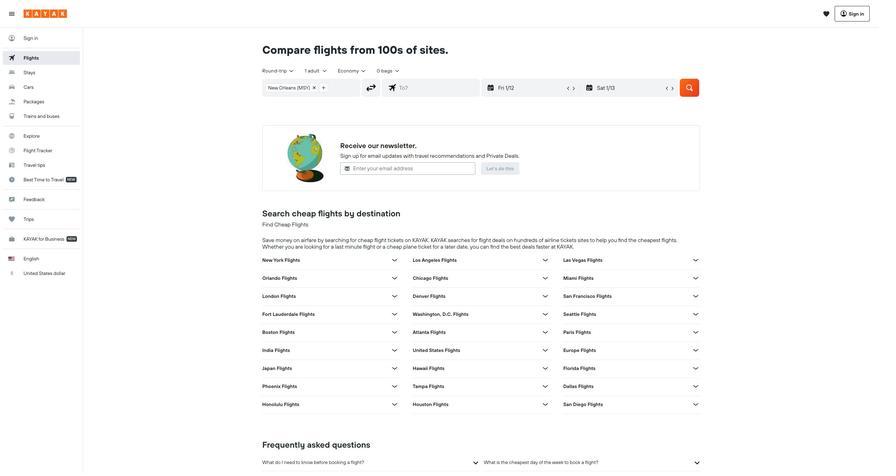 Task type: describe. For each thing, give the bounding box(es) containing it.
Cabin type Economy field
[[338, 68, 367, 74]]

Enter your email address to sign up for our newsletter text field
[[351, 163, 475, 174]]

remove image
[[313, 86, 316, 89]]

1 list item from the left
[[266, 83, 318, 92]]

2 list item from the left
[[320, 83, 329, 92]]

saturday january 13th element
[[598, 84, 665, 92]]

Trip type Round-trip field
[[263, 68, 295, 74]]



Task type: vqa. For each thing, say whether or not it's contained in the screenshot.
Trip type One-way field
no



Task type: locate. For each thing, give the bounding box(es) containing it.
Flight origin input text field
[[332, 79, 360, 96]]

united states (english) image
[[8, 257, 15, 261]]

0 horizontal spatial list item
[[266, 83, 318, 92]]

Flight destination input text field
[[397, 79, 480, 96]]

list item down trip type round-trip field
[[266, 83, 318, 92]]

navigation menu image
[[8, 10, 15, 17]]

list
[[263, 79, 332, 96]]

swap departure airport and destination airport image
[[365, 81, 378, 94]]

friday january 12th element
[[499, 84, 566, 92]]

list item right the remove icon
[[320, 83, 329, 92]]

list item
[[266, 83, 318, 92], [320, 83, 329, 92]]

1 horizontal spatial list item
[[320, 83, 329, 92]]



